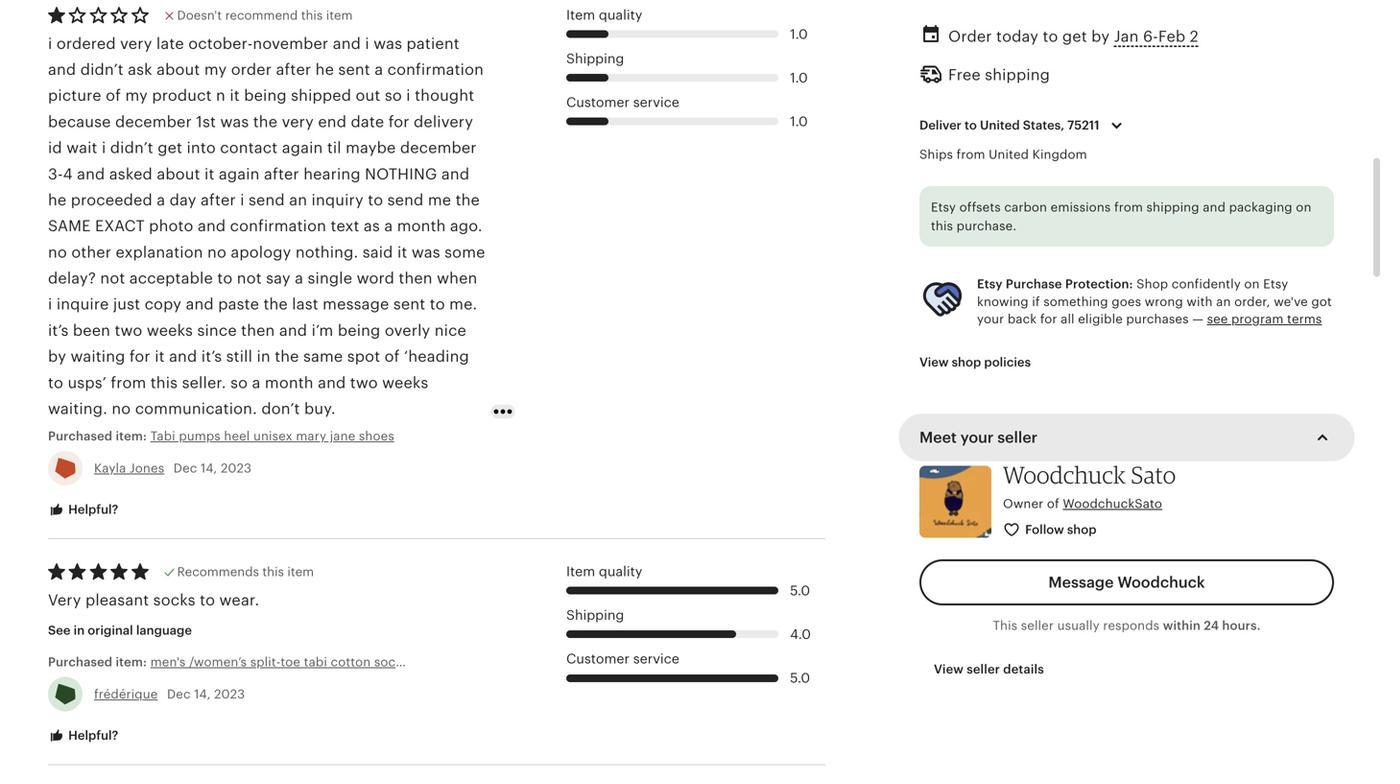 Task type: locate. For each thing, give the bounding box(es) containing it.
again down contact
[[219, 165, 260, 183]]

purchased down see on the left bottom
[[48, 655, 112, 670]]

your
[[977, 312, 1004, 326], [961, 429, 994, 446]]

seller
[[998, 429, 1038, 446], [1021, 619, 1054, 633], [967, 662, 1000, 677]]

after down 'november'
[[276, 61, 311, 78]]

1 item from the top
[[566, 8, 595, 23]]

in right see on the left bottom
[[74, 623, 85, 638]]

1 1.0 from the top
[[790, 27, 808, 42]]

waiting
[[70, 348, 125, 365]]

1 horizontal spatial sent
[[393, 296, 426, 313]]

45
[[498, 655, 513, 670]]

0 vertical spatial of
[[106, 87, 121, 104]]

and down same
[[318, 374, 346, 391]]

1 horizontal spatial for
[[388, 113, 409, 130]]

this inside i ordered very late october-november and i was patient and didn't ask about my order after he sent a confirmation picture of my product n it being shipped out so i thought because december 1st was the very end date for delivery id wait i didn't get into contact again til maybe december 3-4 and asked about it again after hearing nothing and he proceeded a day after i send an inquiry to send me the same exact photo and confirmation text as a month ago. no other explanation no apology nothing. said it was some delay? not acceptable to not say a single word then when i inquire just copy and paste the last message sent to me. it's been two weeks since then and i'm being overly nice by waiting for it and it's still in the same spot of 'heading to usps' from this seller. so a month and two weeks waiting. no communication. don't buy.
[[150, 374, 178, 391]]

2 purchased from the top
[[48, 655, 112, 670]]

1 vertical spatial didn't
[[110, 139, 153, 157]]

2 5.0 from the top
[[790, 671, 810, 686]]

from inside i ordered very late october-november and i was patient and didn't ask about my order after he sent a confirmation picture of my product n it being shipped out so i thought because december 1st was the very end date for delivery id wait i didn't get into contact again til maybe december 3-4 and asked about it again after hearing nothing and he proceeded a day after i send an inquiry to send me the same exact photo and confirmation text as a month ago. no other explanation no apology nothing. said it was some delay? not acceptable to not say a single word then when i inquire just copy and paste the last message sent to me. it's been two weeks since then and i'm being overly nice by waiting for it and it's still in the same spot of 'heading to usps' from this seller. so a month and two weeks waiting. no communication. don't buy.
[[111, 374, 146, 391]]

a right as
[[384, 218, 393, 235]]

seller for view seller details
[[967, 662, 1000, 677]]

seller inside dropdown button
[[998, 429, 1038, 446]]

shipping
[[566, 51, 624, 66], [566, 608, 624, 623]]

view seller details
[[934, 662, 1044, 677]]

he up shipped
[[315, 61, 334, 78]]

seller left details
[[967, 662, 1000, 677]]

very left end at top
[[282, 113, 314, 130]]

date
[[351, 113, 384, 130]]

2 customer from the top
[[566, 652, 630, 667]]

5.0 up 4.0
[[790, 583, 810, 598]]

etsy up we've
[[1263, 277, 1288, 291]]

shop inside button
[[952, 355, 981, 370]]

0 horizontal spatial very
[[120, 35, 152, 52]]

pleasant
[[85, 592, 149, 609]]

so down still
[[230, 374, 248, 391]]

today
[[996, 28, 1039, 45]]

didn't down 'ordered'
[[80, 61, 124, 78]]

in right still
[[257, 348, 270, 365]]

shop inside button
[[1067, 523, 1097, 537]]

0 vertical spatial two
[[115, 322, 142, 339]]

it down the "copy"
[[155, 348, 165, 365]]

4
[[63, 165, 73, 183]]

2 vertical spatial was
[[412, 244, 440, 261]]

quality for 5.0
[[599, 564, 642, 579]]

0 vertical spatial about
[[157, 61, 200, 78]]

0 vertical spatial december
[[115, 113, 192, 130]]

for right date on the top of the page
[[388, 113, 409, 130]]

1 customer from the top
[[566, 95, 630, 110]]

view left policies
[[920, 355, 949, 370]]

til
[[327, 139, 341, 157]]

1 vertical spatial 1.0
[[790, 70, 808, 85]]

end
[[318, 113, 347, 130]]

a
[[375, 61, 383, 78], [157, 191, 165, 209], [384, 218, 393, 235], [295, 270, 303, 287], [252, 374, 261, 391]]

responds
[[1103, 619, 1160, 633]]

a right say
[[295, 270, 303, 287]]

item quality for 1.0
[[566, 8, 642, 23]]

1 vertical spatial item:
[[116, 655, 147, 670]]

0 horizontal spatial no
[[48, 244, 67, 261]]

1 vertical spatial then
[[241, 322, 275, 339]]

of right picture
[[106, 87, 121, 104]]

very up ask
[[120, 35, 152, 52]]

0 horizontal spatial item
[[287, 565, 314, 579]]

shipping down "today" at the right of the page
[[985, 66, 1050, 84]]

seller right this
[[1021, 619, 1054, 633]]

order today to get by jan 6-feb 2
[[948, 28, 1199, 45]]

i
[[48, 35, 52, 52], [365, 35, 369, 52], [406, 87, 411, 104], [102, 139, 106, 157], [240, 191, 244, 209], [48, 296, 52, 313]]

2 vertical spatial 1.0
[[790, 114, 808, 129]]

2 horizontal spatial was
[[412, 244, 440, 261]]

2 service from the top
[[633, 652, 679, 667]]

2 customer service from the top
[[566, 652, 679, 667]]

communication.
[[135, 400, 257, 418]]

this right the recommends at the bottom
[[262, 565, 284, 579]]

i right wait
[[102, 139, 106, 157]]

14, down /women's
[[194, 687, 211, 702]]

etsy for etsy purchase protection:
[[977, 277, 1003, 291]]

14, down pumps
[[201, 461, 217, 475]]

0 vertical spatial confirmation
[[387, 61, 484, 78]]

an inside i ordered very late october-november and i was patient and didn't ask about my order after he sent a confirmation picture of my product n it being shipped out so i thought because december 1st was the very end date for delivery id wait i didn't get into contact again til maybe december 3-4 and asked about it again after hearing nothing and he proceeded a day after i send an inquiry to send me the same exact photo and confirmation text as a month ago. no other explanation no apology nothing. said it was some delay? not acceptable to not say a single word then when i inquire just copy and paste the last message sent to me. it's been two weeks since then and i'm being overly nice by waiting for it and it's still in the same spot of 'heading to usps' from this seller. so a month and two weeks waiting. no communication. don't buy.
[[289, 191, 307, 209]]

get
[[1063, 28, 1087, 45], [158, 139, 182, 157]]

item: left tabi
[[116, 429, 147, 444]]

sizes
[[428, 655, 458, 670]]

shop
[[952, 355, 981, 370], [1067, 523, 1097, 537]]

1 vertical spatial shop
[[1067, 523, 1097, 537]]

of right spot
[[385, 348, 400, 365]]

united down deliver to united states, 75211
[[989, 147, 1029, 162]]

from down waiting
[[111, 374, 146, 391]]

the up ago.
[[456, 191, 480, 209]]

shipping for 1.0
[[566, 51, 624, 66]]

2023 down heel
[[221, 461, 252, 475]]

socks up language in the left of the page
[[153, 592, 196, 609]]

1 vertical spatial 5.0
[[790, 671, 810, 686]]

1 horizontal spatial again
[[282, 139, 323, 157]]

because
[[48, 113, 111, 130]]

0 vertical spatial 5.0
[[790, 583, 810, 598]]

1 helpful? button from the top
[[34, 492, 133, 528]]

message woodchuck button
[[920, 560, 1334, 606]]

united up ships from united kingdom
[[980, 118, 1020, 133]]

hours.
[[1222, 619, 1261, 633]]

the left same
[[275, 348, 299, 365]]

view for view shop policies
[[920, 355, 949, 370]]

1 vertical spatial for
[[1040, 312, 1057, 326]]

2 helpful? button from the top
[[34, 718, 133, 754]]

to inside dropdown button
[[965, 118, 977, 133]]

1 vertical spatial december
[[400, 139, 477, 157]]

2 vertical spatial of
[[1047, 497, 1060, 511]]

0 horizontal spatial not
[[100, 270, 125, 287]]

view inside button
[[920, 355, 949, 370]]

etsy for etsy offsets carbon emissions from shipping and packaging on this purchase.
[[931, 200, 956, 214]]

a up out
[[375, 61, 383, 78]]

0 vertical spatial 2023
[[221, 461, 252, 475]]

purchased down waiting.
[[48, 429, 112, 444]]

not up paste at the left of the page
[[237, 270, 262, 287]]

1 vertical spatial item quality
[[566, 564, 642, 579]]

0 vertical spatial in
[[257, 348, 270, 365]]

free shipping
[[948, 66, 1050, 84]]

1 horizontal spatial by
[[1092, 28, 1110, 45]]

very
[[120, 35, 152, 52], [282, 113, 314, 130]]

1 vertical spatial helpful? button
[[34, 718, 133, 754]]

3 1.0 from the top
[[790, 114, 808, 129]]

0 horizontal spatial from
[[111, 374, 146, 391]]

december
[[115, 113, 192, 130], [400, 139, 477, 157]]

for left all
[[1040, 312, 1057, 326]]

confirmation down patient
[[387, 61, 484, 78]]

shop for view
[[952, 355, 981, 370]]

1 vertical spatial about
[[157, 165, 200, 183]]

1 customer service from the top
[[566, 95, 679, 110]]

0 vertical spatial shipping
[[566, 51, 624, 66]]

being down message in the left top of the page
[[338, 322, 381, 339]]

1 horizontal spatial was
[[374, 35, 402, 52]]

1 shipping from the top
[[566, 51, 624, 66]]

1 item: from the top
[[116, 429, 147, 444]]

from inside the etsy offsets carbon emissions from shipping and packaging on this purchase.
[[1114, 200, 1143, 214]]

no down same
[[48, 244, 67, 261]]

was
[[374, 35, 402, 52], [220, 113, 249, 130], [412, 244, 440, 261]]

0 vertical spatial dec
[[174, 461, 197, 475]]

1 vertical spatial service
[[633, 652, 679, 667]]

we've
[[1274, 295, 1308, 309]]

1 vertical spatial quality
[[599, 564, 642, 579]]

an up see
[[1216, 295, 1231, 309]]

0 horizontal spatial etsy
[[931, 200, 956, 214]]

2 item from the top
[[566, 564, 595, 579]]

2 horizontal spatial for
[[1040, 312, 1057, 326]]

1 vertical spatial shipping
[[566, 608, 624, 623]]

this
[[301, 8, 323, 23], [931, 219, 953, 233], [150, 374, 178, 391], [262, 565, 284, 579]]

1 vertical spatial again
[[219, 165, 260, 183]]

knowing
[[977, 295, 1029, 309]]

sato
[[1131, 461, 1176, 489]]

and up 'seller.'
[[169, 348, 197, 365]]

so right out
[[385, 87, 402, 104]]

1 vertical spatial item
[[566, 564, 595, 579]]

0 vertical spatial didn't
[[80, 61, 124, 78]]

kingdom
[[1033, 147, 1087, 162]]

contact
[[220, 139, 278, 157]]

0 vertical spatial item
[[326, 8, 353, 23]]

woodchuck up 'within' at the bottom
[[1118, 574, 1205, 591]]

tabi pumps heel unisex mary jane shoes link
[[150, 428, 410, 445]]

back
[[1008, 312, 1037, 326]]

5.0 down 4.0
[[790, 671, 810, 686]]

0 horizontal spatial again
[[219, 165, 260, 183]]

0 horizontal spatial so
[[230, 374, 248, 391]]

your inside shop confidently on etsy knowing if something goes wrong with an order, we've got your back for all eligible purchases —
[[977, 312, 1004, 326]]

2 quality from the top
[[599, 564, 642, 579]]

was left the some
[[412, 244, 440, 261]]

0 horizontal spatial an
[[289, 191, 307, 209]]

2 item: from the top
[[116, 655, 147, 670]]

thought
[[415, 87, 474, 104]]

i up out
[[365, 35, 369, 52]]

1 not from the left
[[100, 270, 125, 287]]

2 horizontal spatial of
[[1047, 497, 1060, 511]]

0 vertical spatial my
[[204, 61, 227, 78]]

been
[[73, 322, 110, 339]]

customer for 1.0
[[566, 95, 630, 110]]

united inside deliver to united states, 75211 dropdown button
[[980, 118, 1020, 133]]

usps'
[[68, 374, 107, 391]]

1 vertical spatial helpful?
[[65, 728, 118, 743]]

0 horizontal spatial of
[[106, 87, 121, 104]]

by
[[1092, 28, 1110, 45], [48, 348, 66, 365]]

6-
[[1143, 28, 1158, 45]]

word
[[357, 270, 395, 287]]

1 horizontal spatial not
[[237, 270, 262, 287]]

view seller details link
[[920, 652, 1059, 687]]

your right the 'meet'
[[961, 429, 994, 446]]

1 vertical spatial of
[[385, 348, 400, 365]]

for right waiting
[[130, 348, 151, 365]]

from
[[957, 147, 985, 162], [1114, 200, 1143, 214], [111, 374, 146, 391]]

it right said
[[397, 244, 407, 261]]

of up "follow shop" button at the bottom right of the page
[[1047, 497, 1060, 511]]

2 item quality from the top
[[566, 564, 642, 579]]

1 vertical spatial socks
[[374, 655, 409, 670]]

0 vertical spatial woodchuck
[[1003, 461, 1126, 489]]

0 vertical spatial it's
[[48, 322, 69, 339]]

about up day
[[157, 165, 200, 183]]

0 horizontal spatial weeks
[[147, 322, 193, 339]]

1 vertical spatial my
[[125, 87, 148, 104]]

again left til
[[282, 139, 323, 157]]

wear.
[[219, 592, 259, 609]]

picture
[[48, 87, 102, 104]]

1 5.0 from the top
[[790, 583, 810, 598]]

1 vertical spatial very
[[282, 113, 314, 130]]

about up product
[[157, 61, 200, 78]]

helpful? button
[[34, 492, 133, 528], [34, 718, 133, 754]]

after right day
[[201, 191, 236, 209]]

purchased for 1.0
[[48, 429, 112, 444]]

2 not from the left
[[237, 270, 262, 287]]

1.0 for service
[[790, 114, 808, 129]]

5.0
[[790, 583, 810, 598], [790, 671, 810, 686]]

etsy
[[931, 200, 956, 214], [977, 277, 1003, 291], [1263, 277, 1288, 291]]

etsy purchase protection:
[[977, 277, 1133, 291]]

seller up owner at right bottom
[[998, 429, 1038, 446]]

your down knowing
[[977, 312, 1004, 326]]

etsy offsets carbon emissions from shipping and packaging on this purchase.
[[931, 200, 1312, 233]]

shop right follow
[[1067, 523, 1097, 537]]

24
[[1204, 619, 1219, 633]]

fit
[[412, 655, 425, 670]]

1 quality from the top
[[599, 8, 642, 23]]

and left packaging
[[1203, 200, 1226, 214]]

1 vertical spatial from
[[1114, 200, 1143, 214]]

1 vertical spatial it's
[[201, 348, 222, 365]]

socks left fit
[[374, 655, 409, 670]]

shop for follow
[[1067, 523, 1097, 537]]

by left jan
[[1092, 28, 1110, 45]]

shop
[[1137, 277, 1168, 291]]

1 vertical spatial 14,
[[194, 687, 211, 702]]

said
[[363, 244, 393, 261]]

0 vertical spatial item
[[566, 8, 595, 23]]

confirmation up apology
[[230, 218, 326, 235]]

2 helpful? from the top
[[65, 728, 118, 743]]

within
[[1163, 619, 1201, 633]]

0 vertical spatial very
[[120, 35, 152, 52]]

1 vertical spatial purchased
[[48, 655, 112, 670]]

14,
[[201, 461, 217, 475], [194, 687, 211, 702]]

2 vertical spatial for
[[130, 348, 151, 365]]

packaging
[[1229, 200, 1293, 214]]

it
[[230, 87, 240, 104], [204, 165, 215, 183], [397, 244, 407, 261], [155, 348, 165, 365]]

1 horizontal spatial so
[[385, 87, 402, 104]]

being down order
[[244, 87, 287, 104]]

helpful? down kayla
[[65, 502, 118, 517]]

item quality for 5.0
[[566, 564, 642, 579]]

no right waiting.
[[112, 400, 131, 418]]

view shop policies button
[[905, 345, 1045, 380]]

1 helpful? from the top
[[65, 502, 118, 517]]

on inside shop confidently on etsy knowing if something goes wrong with an order, we've got your back for all eligible purchases —
[[1244, 277, 1260, 291]]

get left jan
[[1063, 28, 1087, 45]]

an left inquiry
[[289, 191, 307, 209]]

shipping inside the etsy offsets carbon emissions from shipping and packaging on this purchase.
[[1147, 200, 1200, 214]]

confidently
[[1172, 277, 1241, 291]]

0 vertical spatial from
[[957, 147, 985, 162]]

customer service
[[566, 95, 679, 110], [566, 652, 679, 667]]

helpful? down frédérique 'link'
[[65, 728, 118, 743]]

in inside see in original language button
[[74, 623, 85, 638]]

woodchuck sato image
[[920, 466, 992, 538]]

item for 5.0
[[566, 564, 595, 579]]

it's down since
[[201, 348, 222, 365]]

and inside the etsy offsets carbon emissions from shipping and packaging on this purchase.
[[1203, 200, 1226, 214]]

weeks down 'heading
[[382, 374, 429, 391]]

didn't up asked
[[110, 139, 153, 157]]

0 vertical spatial united
[[980, 118, 1020, 133]]

1 horizontal spatial get
[[1063, 28, 1087, 45]]

get left into
[[158, 139, 182, 157]]

0 vertical spatial quality
[[599, 8, 642, 23]]

see in original language
[[48, 623, 192, 638]]

0 vertical spatial shipping
[[985, 66, 1050, 84]]

0 horizontal spatial sent
[[338, 61, 370, 78]]

on up order,
[[1244, 277, 1260, 291]]

it right n
[[230, 87, 240, 104]]

1.0
[[790, 27, 808, 42], [790, 70, 808, 85], [790, 114, 808, 129]]

meet your seller button
[[902, 415, 1352, 461]]

from right ships
[[957, 147, 985, 162]]

item for 1.0
[[566, 8, 595, 23]]

0 horizontal spatial send
[[249, 191, 285, 209]]

he
[[315, 61, 334, 78], [48, 191, 67, 209]]

two down spot
[[350, 374, 378, 391]]

from right emissions
[[1114, 200, 1143, 214]]

helpful? button down frédérique
[[34, 718, 133, 754]]

and up picture
[[48, 61, 76, 78]]

1 vertical spatial 2023
[[214, 687, 245, 702]]

to
[[1043, 28, 1058, 45], [965, 118, 977, 133], [368, 191, 383, 209], [217, 270, 233, 287], [430, 296, 445, 313], [48, 374, 63, 391], [200, 592, 215, 609]]

2 1.0 from the top
[[790, 70, 808, 85]]

this left 'seller.'
[[150, 374, 178, 391]]

say
[[266, 270, 291, 287]]

the up contact
[[253, 113, 278, 130]]

month up don't
[[265, 374, 314, 391]]

this up 'november'
[[301, 8, 323, 23]]

deliver to united states, 75211 button
[[905, 105, 1143, 146]]

1 vertical spatial item
[[287, 565, 314, 579]]

for
[[388, 113, 409, 130], [1040, 312, 1057, 326], [130, 348, 151, 365]]

not up just
[[100, 270, 125, 287]]

0 horizontal spatial on
[[1244, 277, 1260, 291]]

of inside woodchuck sato owner of woodchucksato
[[1047, 497, 1060, 511]]

2023 down /women's
[[214, 687, 245, 702]]

text
[[331, 218, 359, 235]]

etsy inside shop confidently on etsy knowing if something goes wrong with an order, we've got your back for all eligible purchases —
[[1263, 277, 1288, 291]]

after
[[276, 61, 311, 78], [264, 165, 299, 183], [201, 191, 236, 209]]

1 purchased from the top
[[48, 429, 112, 444]]

1 vertical spatial view
[[934, 662, 964, 677]]

item up 'november'
[[326, 8, 353, 23]]

with
[[1187, 295, 1213, 309]]

policies
[[984, 355, 1031, 370]]

1 vertical spatial get
[[158, 139, 182, 157]]

0 horizontal spatial shop
[[952, 355, 981, 370]]

1 service from the top
[[633, 95, 679, 110]]

free
[[948, 66, 981, 84]]

1 item quality from the top
[[566, 8, 642, 23]]

it's left been
[[48, 322, 69, 339]]

by left waiting
[[48, 348, 66, 365]]

5.0 for item quality
[[790, 583, 810, 598]]

2 horizontal spatial no
[[207, 244, 227, 261]]

1 horizontal spatial he
[[315, 61, 334, 78]]

0 vertical spatial on
[[1296, 200, 1312, 214]]

1 horizontal spatial confirmation
[[387, 61, 484, 78]]

product
[[152, 87, 212, 104]]

etsy inside the etsy offsets carbon emissions from shipping and packaging on this purchase.
[[931, 200, 956, 214]]

0 horizontal spatial in
[[74, 623, 85, 638]]

service
[[633, 95, 679, 110], [633, 652, 679, 667]]

2 shipping from the top
[[566, 608, 624, 623]]

helpful? button for 5.0
[[34, 718, 133, 754]]

1 horizontal spatial then
[[399, 270, 433, 287]]



Task type: vqa. For each thing, say whether or not it's contained in the screenshot.


Task type: describe. For each thing, give the bounding box(es) containing it.
1 horizontal spatial weeks
[[382, 374, 429, 391]]

0 vertical spatial by
[[1092, 28, 1110, 45]]

eu39-
[[461, 655, 498, 670]]

offsets
[[960, 200, 1001, 214]]

1st
[[196, 113, 216, 130]]

a left day
[[157, 191, 165, 209]]

copy
[[145, 296, 182, 313]]

inquiry
[[311, 191, 364, 209]]

seller.
[[182, 374, 226, 391]]

shipped
[[291, 87, 351, 104]]

0 vertical spatial weeks
[[147, 322, 193, 339]]

maybe
[[346, 139, 396, 157]]

helpful? for 1.0
[[65, 502, 118, 517]]

doesn't recommend this item
[[177, 8, 353, 23]]

hearing
[[304, 165, 361, 183]]

1 vertical spatial after
[[264, 165, 299, 183]]

the down say
[[263, 296, 288, 313]]

order
[[948, 28, 992, 45]]

purchased for 5.0
[[48, 655, 112, 670]]

1 horizontal spatial my
[[204, 61, 227, 78]]

asked
[[109, 165, 153, 183]]

woodchucksato link
[[1063, 497, 1163, 511]]

3-
[[48, 165, 63, 183]]

and up "me"
[[441, 165, 470, 183]]

to up as
[[368, 191, 383, 209]]

5.0 for customer service
[[790, 671, 810, 686]]

1 horizontal spatial two
[[350, 374, 378, 391]]

this seller usually responds within 24 hours.
[[993, 619, 1261, 633]]

service for 5.0
[[633, 652, 679, 667]]

i left inquire
[[48, 296, 52, 313]]

n
[[216, 87, 226, 104]]

eligible
[[1078, 312, 1123, 326]]

ordered
[[56, 35, 116, 52]]

0 horizontal spatial december
[[115, 113, 192, 130]]

this inside the etsy offsets carbon emissions from shipping and packaging on this purchase.
[[931, 219, 953, 233]]

customer service for 1.0
[[566, 95, 679, 110]]

states,
[[1023, 118, 1065, 133]]

1 horizontal spatial no
[[112, 400, 131, 418]]

purchased item: men's /women's split-toe tabi cotton socks fit sizes eu39-45
[[48, 655, 513, 670]]

recommends
[[177, 565, 259, 579]]

into
[[187, 139, 216, 157]]

1 vertical spatial so
[[230, 374, 248, 391]]

service for 1.0
[[633, 95, 679, 110]]

jane
[[330, 429, 355, 444]]

0 horizontal spatial then
[[241, 322, 275, 339]]

0 horizontal spatial month
[[265, 374, 314, 391]]

program
[[1232, 312, 1284, 326]]

something
[[1044, 295, 1108, 309]]

2 send from the left
[[387, 191, 424, 209]]

tabi
[[150, 429, 175, 444]]

1 horizontal spatial of
[[385, 348, 400, 365]]

ask
[[128, 61, 152, 78]]

seller for this seller usually responds within 24 hours.
[[1021, 619, 1054, 633]]

customer for 5.0
[[566, 652, 630, 667]]

item: for 5.0
[[116, 655, 147, 670]]

woodchucksato
[[1063, 497, 1163, 511]]

me.
[[449, 296, 477, 313]]

and right 4
[[77, 165, 105, 183]]

an inside shop confidently on etsy knowing if something goes wrong with an order, we've got your back for all eligible purchases —
[[1216, 295, 1231, 309]]

—
[[1192, 312, 1204, 326]]

november
[[253, 35, 329, 52]]

1 send from the left
[[249, 191, 285, 209]]

i down contact
[[240, 191, 244, 209]]

2 vertical spatial after
[[201, 191, 236, 209]]

to down the recommends at the bottom
[[200, 592, 215, 609]]

ships
[[920, 147, 953, 162]]

and right photo
[[198, 218, 226, 235]]

helpful? button for 1.0
[[34, 492, 133, 528]]

i left 'ordered'
[[48, 35, 52, 52]]

jan 6-feb 2 button
[[1114, 22, 1199, 50]]

0 vertical spatial was
[[374, 35, 402, 52]]

frédérique link
[[94, 687, 158, 702]]

helpful? for 5.0
[[65, 728, 118, 743]]

unisex
[[253, 429, 293, 444]]

still
[[226, 348, 252, 365]]

0 vertical spatial then
[[399, 270, 433, 287]]

woodchuck inside message woodchuck button
[[1118, 574, 1205, 591]]

very pleasant socks to wear.
[[48, 592, 259, 609]]

1 about from the top
[[157, 61, 200, 78]]

0 horizontal spatial being
[[244, 87, 287, 104]]

woodchuck sato owner of woodchucksato
[[1003, 461, 1176, 511]]

0 vertical spatial so
[[385, 87, 402, 104]]

acceptable
[[129, 270, 213, 287]]

united for to
[[980, 118, 1020, 133]]

1 vertical spatial he
[[48, 191, 67, 209]]

delay?
[[48, 270, 96, 287]]

apology
[[231, 244, 291, 261]]

carbon
[[1004, 200, 1047, 214]]

got
[[1312, 295, 1332, 309]]

recommend
[[225, 8, 298, 23]]

wait
[[66, 139, 97, 157]]

united for from
[[989, 147, 1029, 162]]

for inside shop confidently on etsy knowing if something goes wrong with an order, we've got your back for all eligible purchases —
[[1040, 312, 1057, 326]]

emissions
[[1051, 200, 1111, 214]]

frédérique dec 14, 2023
[[94, 687, 245, 702]]

by inside i ordered very late october-november and i was patient and didn't ask about my order after he sent a confirmation picture of my product n it being shipped out so i thought because december 1st was the very end date for delivery id wait i didn't get into contact again til maybe december 3-4 and asked about it again after hearing nothing and he proceeded a day after i send an inquiry to send me the same exact photo and confirmation text as a month ago. no other explanation no apology nothing. said it was some delay? not acceptable to not say a single word then when i inquire just copy and paste the last message sent to me. it's been two weeks since then and i'm being overly nice by waiting for it and it's still in the same spot of 'heading to usps' from this seller. so a month and two weeks waiting. no communication. don't buy.
[[48, 348, 66, 365]]

shipping for 4.0
[[566, 608, 624, 623]]

as
[[364, 218, 380, 235]]

1 horizontal spatial socks
[[374, 655, 409, 670]]

this
[[993, 619, 1018, 633]]

photo
[[149, 218, 193, 235]]

order
[[231, 61, 272, 78]]

toe
[[281, 655, 301, 670]]

on inside the etsy offsets carbon emissions from shipping and packaging on this purchase.
[[1296, 200, 1312, 214]]

very
[[48, 592, 81, 609]]

0 horizontal spatial it's
[[48, 322, 69, 339]]

1 horizontal spatial very
[[282, 113, 314, 130]]

meet your seller
[[920, 429, 1038, 446]]

0 vertical spatial for
[[388, 113, 409, 130]]

kayla jones link
[[94, 461, 164, 475]]

and down last
[[279, 322, 307, 339]]

recommends this item
[[177, 565, 314, 579]]

purchase
[[1006, 277, 1062, 291]]

'heading
[[404, 348, 469, 365]]

0 horizontal spatial confirmation
[[230, 218, 326, 235]]

last
[[292, 296, 318, 313]]

nothing
[[365, 165, 437, 183]]

original
[[88, 623, 133, 638]]

customer service for 5.0
[[566, 652, 679, 667]]

to left me.
[[430, 296, 445, 313]]

0 vertical spatial he
[[315, 61, 334, 78]]

waiting.
[[48, 400, 107, 418]]

jan
[[1114, 28, 1139, 45]]

and up since
[[186, 296, 214, 313]]

message
[[1049, 574, 1114, 591]]

your inside dropdown button
[[961, 429, 994, 446]]

a down still
[[252, 374, 261, 391]]

item: for 1.0
[[116, 429, 147, 444]]

2 about from the top
[[157, 165, 200, 183]]

nice
[[435, 322, 467, 339]]

in inside i ordered very late october-november and i was patient and didn't ask about my order after he sent a confirmation picture of my product n it being shipped out so i thought because december 1st was the very end date for delivery id wait i didn't get into contact again til maybe december 3-4 and asked about it again after hearing nothing and he proceeded a day after i send an inquiry to send me the same exact photo and confirmation text as a month ago. no other explanation no apology nothing. said it was some delay? not acceptable to not say a single word then when i inquire just copy and paste the last message sent to me. it's been two weeks since then and i'm being overly nice by waiting for it and it's still in the same spot of 'heading to usps' from this seller. so a month and two weeks waiting. no communication. don't buy.
[[257, 348, 270, 365]]

protection:
[[1065, 277, 1133, 291]]

1 horizontal spatial item
[[326, 8, 353, 23]]

1.0 for quality
[[790, 27, 808, 42]]

woodchuck inside woodchuck sato owner of woodchucksato
[[1003, 461, 1126, 489]]

it down into
[[204, 165, 215, 183]]

order,
[[1235, 295, 1271, 309]]

ago.
[[450, 218, 483, 235]]

single
[[308, 270, 352, 287]]

get inside i ordered very late october-november and i was patient and didn't ask about my order after he sent a confirmation picture of my product n it being shipped out so i thought because december 1st was the very end date for delivery id wait i didn't get into contact again til maybe december 3-4 and asked about it again after hearing nothing and he proceeded a day after i send an inquiry to send me the same exact photo and confirmation text as a month ago. no other explanation no apology nothing. said it was some delay? not acceptable to not say a single word then when i inquire just copy and paste the last message sent to me. it's been two weeks since then and i'm being overly nice by waiting for it and it's still in the same spot of 'heading to usps' from this seller. so a month and two weeks waiting. no communication. don't buy.
[[158, 139, 182, 157]]

4.0
[[790, 627, 811, 642]]

purchased item: tabi pumps heel unisex mary jane shoes
[[48, 429, 394, 444]]

goes
[[1112, 295, 1141, 309]]

0 horizontal spatial was
[[220, 113, 249, 130]]

1 vertical spatial dec
[[167, 687, 191, 702]]

1 horizontal spatial month
[[397, 218, 446, 235]]

1 horizontal spatial december
[[400, 139, 477, 157]]

1 vertical spatial being
[[338, 322, 381, 339]]

tabi
[[304, 655, 327, 670]]

0 vertical spatial after
[[276, 61, 311, 78]]

to left usps'
[[48, 374, 63, 391]]

ships from united kingdom
[[920, 147, 1087, 162]]

heel
[[224, 429, 250, 444]]

0 vertical spatial socks
[[153, 592, 196, 609]]

me
[[428, 191, 451, 209]]

view for view seller details
[[934, 662, 964, 677]]

jones
[[130, 461, 164, 475]]

0 horizontal spatial my
[[125, 87, 148, 104]]

i left thought
[[406, 87, 411, 104]]

0 vertical spatial 14,
[[201, 461, 217, 475]]

follow
[[1025, 523, 1064, 537]]

cotton
[[331, 655, 371, 670]]

0 horizontal spatial for
[[130, 348, 151, 365]]

purchases
[[1126, 312, 1189, 326]]

and right 'november'
[[333, 35, 361, 52]]

pumps
[[179, 429, 221, 444]]

to right "today" at the right of the page
[[1043, 28, 1058, 45]]

other
[[71, 244, 111, 261]]

quality for 1.0
[[599, 8, 642, 23]]

1 vertical spatial sent
[[393, 296, 426, 313]]

october-
[[188, 35, 253, 52]]

explanation
[[116, 244, 203, 261]]

to up paste at the left of the page
[[217, 270, 233, 287]]

1 horizontal spatial from
[[957, 147, 985, 162]]

id
[[48, 139, 62, 157]]



